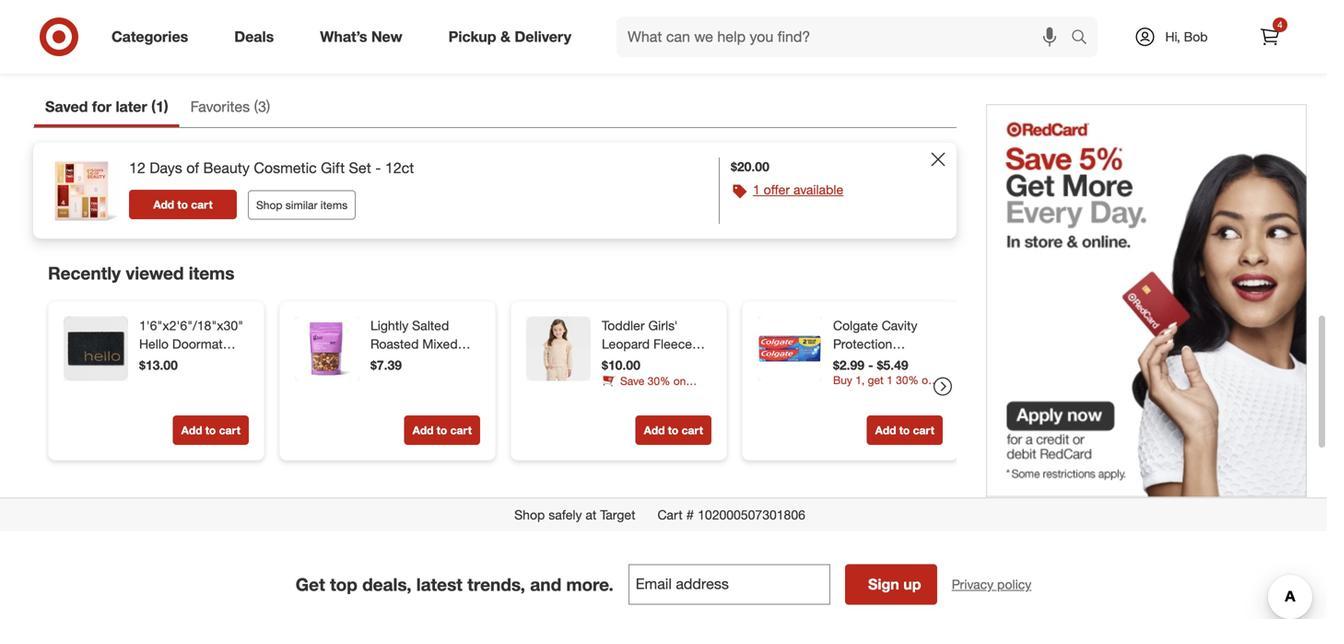 Task type: locate. For each thing, give the bounding box(es) containing it.
None text field
[[629, 565, 831, 606]]

2 ( from the left
[[254, 98, 258, 115]]

colgate cavity protection fluoride toothpaste - great regular flavor link
[[833, 316, 940, 426]]

lightly
[[371, 317, 409, 334]]

policy
[[998, 577, 1032, 593]]

& right pickup on the top
[[501, 28, 511, 46]]

items right similar
[[321, 198, 348, 212]]

1 horizontal spatial &
[[501, 28, 511, 46]]

pickup & delivery link
[[433, 17, 595, 57]]

- inside the 1'6"x2'6"/18"x30" hello doormat black - project 62™
[[175, 354, 180, 370]]

salted
[[412, 317, 449, 334]]

$20.00
[[731, 159, 770, 175]]

deals link
[[219, 17, 297, 57]]

target
[[600, 507, 636, 523]]

) right favorites
[[266, 98, 270, 115]]

-
[[375, 159, 381, 177], [175, 354, 180, 370], [430, 354, 435, 370], [667, 354, 672, 370], [868, 357, 874, 373], [901, 373, 906, 389]]

0 horizontal spatial items
[[189, 263, 235, 284]]

& down nuts-
[[371, 373, 379, 389]]

to inside $13.00 add to cart
[[205, 423, 216, 437]]

viewed
[[126, 263, 184, 284]]

- inside list item
[[375, 159, 381, 177]]

1 inside 'button'
[[753, 182, 760, 198]]

add inside 12 days of beauty cosmetic gift set - 12ct list item
[[153, 198, 174, 212]]

& right cat
[[699, 354, 708, 370]]

2 ) from the left
[[266, 98, 270, 115]]

add
[[181, 18, 202, 32], [413, 18, 434, 32], [644, 18, 665, 32], [153, 198, 174, 212], [181, 423, 202, 437], [413, 423, 434, 437], [644, 423, 665, 437], [876, 423, 897, 437]]

add to cart
[[181, 18, 241, 32], [413, 18, 472, 32], [644, 18, 703, 32], [153, 198, 213, 212], [413, 423, 472, 437], [644, 423, 703, 437], [876, 423, 935, 437]]

shop for shop similar items
[[256, 198, 283, 212]]

favorites
[[191, 98, 250, 115]]

new
[[371, 28, 403, 46]]

items up 1'6"x2'6"/18"x30"
[[189, 263, 235, 284]]

0 vertical spatial shop
[[256, 198, 283, 212]]

1 vertical spatial shop
[[515, 507, 545, 523]]

1 ) from the left
[[164, 98, 168, 115]]

doormat
[[172, 336, 223, 352]]

1 right later at the left
[[156, 98, 164, 115]]

set
[[349, 159, 371, 177]]

( right later at the left
[[151, 98, 156, 115]]

gift
[[321, 159, 345, 177]]

nuts-
[[371, 354, 403, 370]]

of
[[186, 159, 199, 177]]

cart inside $13.00 add to cart
[[219, 423, 241, 437]]

12 days of beauty cosmetic gift set - 12ct image
[[44, 154, 118, 228]]

lightly salted roasted mixed nuts- 9oz - good & gather™ image
[[295, 316, 360, 381], [295, 316, 360, 381]]

0 horizontal spatial (
[[151, 98, 156, 115]]

1 left offer
[[753, 182, 760, 198]]

1 vertical spatial items
[[189, 263, 235, 284]]

beauty
[[203, 159, 250, 177]]

mixed
[[423, 336, 458, 352]]

fleece
[[654, 336, 692, 352]]

get top deals, latest trends, and more.
[[296, 574, 614, 595]]

102000507301806
[[698, 507, 806, 523]]

girls'
[[649, 317, 678, 334]]

12
[[129, 159, 145, 177]]

$2.99 - $5.49
[[833, 357, 909, 373]]

1 horizontal spatial 1
[[753, 182, 760, 198]]

to
[[205, 18, 216, 32], [437, 18, 447, 32], [668, 18, 679, 32], [177, 198, 188, 212], [205, 423, 216, 437], [437, 423, 447, 437], [668, 423, 679, 437], [900, 423, 910, 437]]

delivery
[[515, 28, 572, 46]]

trends,
[[468, 574, 526, 595]]

shop inside button
[[256, 198, 283, 212]]

#
[[687, 507, 694, 523]]

toddler girls' leopard fleece sweatshirt - cat & jack™ beige image
[[526, 316, 591, 381], [526, 316, 591, 381]]

toothpaste
[[833, 373, 898, 389]]

1 horizontal spatial items
[[321, 198, 348, 212]]

1 offer available
[[753, 182, 844, 198]]

cart
[[658, 507, 683, 523]]

( right favorites
[[254, 98, 258, 115]]

4 link
[[1250, 17, 1291, 57]]

62™
[[139, 373, 161, 389]]

add inside $13.00 add to cart
[[181, 423, 202, 437]]

sign
[[869, 576, 900, 594]]

shop left safely
[[515, 507, 545, 523]]

9oz
[[406, 354, 427, 370]]

0 vertical spatial items
[[321, 198, 348, 212]]

recently
[[48, 263, 121, 284]]

sweatshirt
[[602, 354, 664, 370]]

1'6"x2'6"/18"x30" hello doormat black - project 62™
[[139, 317, 243, 389]]

1 horizontal spatial )
[[266, 98, 270, 115]]

items inside button
[[321, 198, 348, 212]]

2 horizontal spatial &
[[699, 354, 708, 370]]

) right later at the left
[[164, 98, 168, 115]]

cat
[[676, 354, 696, 370]]

& inside toddler girls' leopard fleece sweatshirt - cat & jack™ beige
[[699, 354, 708, 370]]

deals,
[[362, 574, 412, 595]]

saved for later ( 1 )
[[45, 98, 168, 115]]

shop left similar
[[256, 198, 283, 212]]

0 horizontal spatial )
[[164, 98, 168, 115]]

1 vertical spatial &
[[699, 354, 708, 370]]

1'6"x2'6"/18"x30" hello doormat black - project 62™ image
[[64, 316, 128, 381], [64, 316, 128, 381]]

0 horizontal spatial shop
[[256, 198, 283, 212]]

privacy policy
[[952, 577, 1032, 593]]

cart # 102000507301806
[[658, 507, 806, 523]]

1 horizontal spatial shop
[[515, 507, 545, 523]]

roasted
[[371, 336, 419, 352]]

1 horizontal spatial (
[[254, 98, 258, 115]]

more.
[[567, 574, 614, 595]]

flavor
[[833, 410, 868, 426]]

1 vertical spatial 1
[[753, 182, 760, 198]]

12ct
[[385, 159, 414, 177]]

great
[[833, 391, 866, 407]]

fluoride
[[833, 354, 880, 370]]

days
[[150, 159, 182, 177]]

hello
[[139, 336, 169, 352]]

1 offer available button
[[753, 181, 844, 199]]

toddler girls' leopard fleece sweatshirt - cat & jack™ beige link
[[602, 316, 708, 389]]

colgate cavity protection fluoride toothpaste - great regular flavor image
[[758, 316, 822, 381], [758, 316, 822, 381]]

(
[[151, 98, 156, 115], [254, 98, 258, 115]]

search
[[1063, 30, 1107, 48]]

cart inside 12 days of beauty cosmetic gift set - 12ct list item
[[191, 198, 213, 212]]

)
[[164, 98, 168, 115], [266, 98, 270, 115]]

good
[[439, 354, 471, 370]]

&
[[501, 28, 511, 46], [699, 354, 708, 370], [371, 373, 379, 389]]

colgate
[[833, 317, 878, 334]]

items
[[321, 198, 348, 212], [189, 263, 235, 284]]

0 horizontal spatial 1
[[156, 98, 164, 115]]

0 horizontal spatial &
[[371, 373, 379, 389]]

2 vertical spatial &
[[371, 373, 379, 389]]



Task type: describe. For each thing, give the bounding box(es) containing it.
hi, bob
[[1166, 29, 1208, 45]]

sign up button
[[845, 565, 937, 606]]

what's new link
[[304, 17, 426, 57]]

shop for shop safely at target
[[515, 507, 545, 523]]

and
[[530, 574, 562, 595]]

4
[[1278, 19, 1283, 30]]

cosmetic
[[254, 159, 317, 177]]

- inside toddler girls' leopard fleece sweatshirt - cat & jack™ beige
[[667, 354, 672, 370]]

lightly salted roasted mixed nuts- 9oz - good & gather™ link
[[371, 316, 477, 389]]

What can we help you find? suggestions appear below search field
[[617, 17, 1076, 57]]

top
[[330, 574, 358, 595]]

- inside colgate cavity protection fluoride toothpaste - great regular flavor
[[901, 373, 906, 389]]

regular
[[869, 391, 914, 407]]

search button
[[1063, 17, 1107, 61]]

project
[[184, 354, 224, 370]]

pickup
[[449, 28, 497, 46]]

shop safely at target
[[515, 507, 636, 523]]

& inside lightly salted roasted mixed nuts- 9oz - good & gather™
[[371, 373, 379, 389]]

latest
[[417, 574, 463, 595]]

categories link
[[96, 17, 211, 57]]

add to cart inside 12 days of beauty cosmetic gift set - 12ct list item
[[153, 198, 213, 212]]

hi,
[[1166, 29, 1181, 45]]

lightly salted roasted mixed nuts- 9oz - good & gather™
[[371, 317, 471, 389]]

shop similar items button
[[248, 190, 356, 220]]

shop similar items
[[256, 198, 348, 212]]

pickup & delivery
[[449, 28, 572, 46]]

3
[[258, 98, 266, 115]]

$7.39
[[371, 357, 402, 373]]

$5.49
[[877, 357, 909, 373]]

gather™
[[382, 373, 429, 389]]

all
[[1178, 41, 1194, 59]]

12 days of beauty cosmetic gift set - 12ct list item
[[33, 143, 957, 239]]

12 days of beauty cosmetic gift set - 12ct link
[[129, 158, 414, 179]]

later
[[116, 98, 147, 115]]

bob
[[1184, 29, 1208, 45]]

- inside lightly salted roasted mixed nuts- 9oz - good & gather™
[[430, 354, 435, 370]]

1 ( from the left
[[151, 98, 156, 115]]

safely
[[549, 507, 582, 523]]

1'6"x2'6"/18"x30" hello doormat black - project 62™ link
[[139, 316, 245, 389]]

0 vertical spatial &
[[501, 28, 511, 46]]

check
[[1102, 41, 1147, 59]]

what's new
[[320, 28, 403, 46]]

cavity
[[882, 317, 918, 334]]

colgate cavity protection fluoride toothpaste - great regular flavor
[[833, 317, 918, 426]]

favorites ( 3 )
[[191, 98, 270, 115]]

sign up
[[869, 576, 922, 594]]

protection
[[833, 336, 893, 352]]

target redcard save 5% get more every day. in store & online. apply now for a credit or debit redcard. *some restrictions apply. image
[[987, 104, 1307, 497]]

leopard
[[602, 336, 650, 352]]

available
[[794, 182, 844, 198]]

offer
[[764, 182, 790, 198]]

12 days of beauty cosmetic gift set - 12ct
[[129, 159, 414, 177]]

out
[[1151, 41, 1174, 59]]

what's
[[320, 28, 367, 46]]

$10.00
[[602, 357, 641, 373]]

beige
[[639, 373, 672, 389]]

deals
[[234, 28, 274, 46]]

recently viewed items
[[48, 263, 235, 284]]

for
[[92, 98, 112, 115]]

1'6"x2'6"/18"x30"
[[139, 317, 243, 334]]

$2.99
[[833, 357, 865, 373]]

$13.00 add to cart
[[139, 357, 241, 437]]

0 vertical spatial 1
[[156, 98, 164, 115]]

check out all button
[[1001, 30, 1294, 71]]

categories
[[112, 28, 188, 46]]

similar
[[286, 198, 318, 212]]

saved
[[45, 98, 88, 115]]

items for recently viewed items
[[189, 263, 235, 284]]

items for shop similar items
[[321, 198, 348, 212]]

privacy
[[952, 577, 994, 593]]

get
[[296, 574, 325, 595]]

$13.00
[[139, 357, 178, 373]]

black
[[139, 354, 171, 370]]

to inside 12 days of beauty cosmetic gift set - 12ct list item
[[177, 198, 188, 212]]

privacy policy link
[[952, 576, 1032, 594]]

check out all
[[1102, 41, 1194, 59]]



Task type: vqa. For each thing, say whether or not it's contained in the screenshot.
the Check
yes



